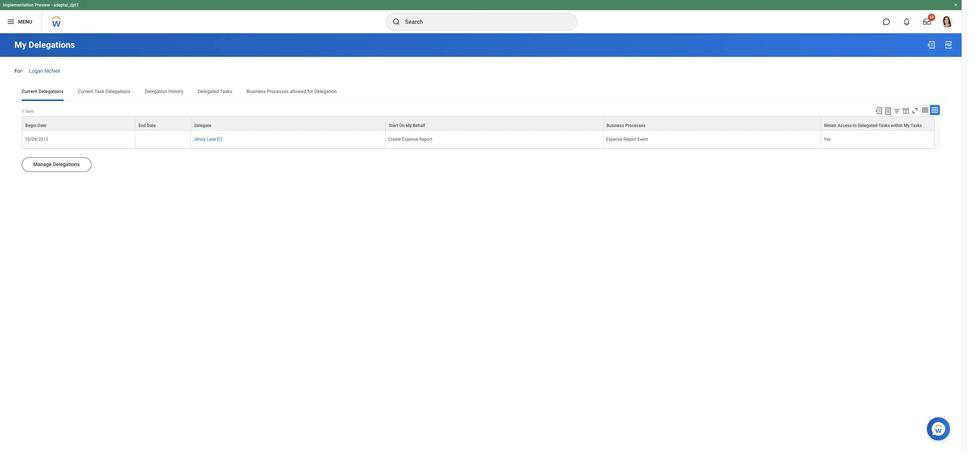 Task type: locate. For each thing, give the bounding box(es) containing it.
date
[[37, 123, 46, 128], [147, 123, 156, 128]]

export to excel image left view printable version (pdf) image
[[928, 41, 936, 49]]

date right begin
[[37, 123, 46, 128]]

end date
[[139, 123, 156, 128]]

delegations for current delegations
[[39, 89, 64, 94]]

processes
[[267, 89, 289, 94], [626, 123, 646, 128]]

for
[[308, 89, 313, 94]]

delegations right the manage at the left
[[53, 161, 80, 167]]

tab list inside my delegations main content
[[14, 84, 948, 101]]

1 vertical spatial export to excel image
[[876, 107, 883, 115]]

my right on
[[406, 123, 412, 128]]

0 horizontal spatial expense
[[402, 137, 419, 142]]

cell inside my delegations main content
[[135, 131, 191, 148]]

2 row from the top
[[22, 131, 935, 148]]

1 row from the top
[[22, 116, 935, 131]]

business for business processes allowed for delegation
[[247, 89, 266, 94]]

processes left allowed
[[267, 89, 289, 94]]

view printable version (pdf) image
[[945, 41, 954, 49]]

1 vertical spatial delegated
[[859, 123, 878, 128]]

for
[[14, 68, 22, 74]]

0 horizontal spatial report
[[420, 137, 433, 142]]

retain access to delegated tasks within my tasks
[[825, 123, 923, 128]]

1 delegation from the left
[[145, 89, 167, 94]]

1 vertical spatial processes
[[626, 123, 646, 128]]

2 date from the left
[[147, 123, 156, 128]]

my right within
[[904, 123, 910, 128]]

my down menu dropdown button
[[14, 40, 26, 50]]

expense inside expense report event 'element'
[[607, 137, 623, 142]]

current task delegations
[[78, 89, 130, 94]]

1 date from the left
[[37, 123, 46, 128]]

business processes allowed for delegation
[[247, 89, 337, 94]]

delegation
[[145, 89, 167, 94], [315, 89, 337, 94]]

delegated right "history"
[[198, 89, 219, 94]]

processes for business processes
[[626, 123, 646, 128]]

row
[[22, 116, 935, 131], [22, 131, 935, 148]]

delegation left "history"
[[145, 89, 167, 94]]

1 horizontal spatial business
[[607, 123, 625, 128]]

expense
[[402, 137, 419, 142], [607, 137, 623, 142]]

1 horizontal spatial expense
[[607, 137, 623, 142]]

report left event
[[624, 137, 637, 142]]

tab list
[[14, 84, 948, 101]]

1 report from the left
[[420, 137, 433, 142]]

1 horizontal spatial report
[[624, 137, 637, 142]]

select to filter grid data image
[[894, 107, 902, 115]]

processes inside popup button
[[626, 123, 646, 128]]

date inside 'popup button'
[[37, 123, 46, 128]]

delegations inside button
[[53, 161, 80, 167]]

1 item
[[22, 109, 34, 114]]

logan mcneil
[[29, 68, 60, 74]]

begin
[[25, 123, 36, 128]]

0 vertical spatial processes
[[267, 89, 289, 94]]

cell
[[135, 131, 191, 148]]

processes for business processes allowed for delegation
[[267, 89, 289, 94]]

1 horizontal spatial delegated
[[859, 123, 878, 128]]

date inside popup button
[[147, 123, 156, 128]]

1 horizontal spatial export to excel image
[[928, 41, 936, 49]]

lane
[[207, 137, 216, 142]]

0 horizontal spatial business
[[247, 89, 266, 94]]

business processes button
[[604, 116, 821, 130]]

2 delegation from the left
[[315, 89, 337, 94]]

preview
[[35, 3, 50, 8]]

1 expense from the left
[[402, 137, 419, 142]]

current for current task delegations
[[78, 89, 93, 94]]

tab list containing current delegations
[[14, 84, 948, 101]]

0 horizontal spatial date
[[37, 123, 46, 128]]

export to excel image
[[928, 41, 936, 49], [876, 107, 883, 115]]

yes
[[825, 137, 832, 142]]

adeptai_dpt1
[[54, 3, 79, 8]]

business
[[247, 89, 266, 94], [607, 123, 625, 128]]

0 horizontal spatial tasks
[[220, 89, 232, 94]]

start on my behalf button
[[386, 116, 603, 130]]

1 horizontal spatial date
[[147, 123, 156, 128]]

delegate button
[[191, 116, 385, 130]]

2 report from the left
[[624, 137, 637, 142]]

date right end
[[147, 123, 156, 128]]

1 vertical spatial business
[[607, 123, 625, 128]]

fullscreen image
[[912, 107, 920, 115]]

0 vertical spatial export to excel image
[[928, 41, 936, 49]]

delegated
[[198, 89, 219, 94], [859, 123, 878, 128]]

current
[[22, 89, 37, 94], [78, 89, 93, 94]]

business inside popup button
[[607, 123, 625, 128]]

current left task
[[78, 89, 93, 94]]

to
[[854, 123, 858, 128]]

expense down start on my behalf
[[402, 137, 419, 142]]

my delegations
[[14, 40, 75, 50]]

end
[[139, 123, 146, 128]]

expense report event element
[[607, 135, 649, 142]]

logan mcneil link
[[29, 67, 60, 74]]

my
[[14, 40, 26, 50], [406, 123, 412, 128], [904, 123, 910, 128]]

2 expense from the left
[[607, 137, 623, 142]]

delegations down the mcneil
[[39, 89, 64, 94]]

1 horizontal spatial delegation
[[315, 89, 337, 94]]

0 horizontal spatial processes
[[267, 89, 289, 94]]

1 horizontal spatial processes
[[626, 123, 646, 128]]

delegated inside tab list
[[198, 89, 219, 94]]

date for begin date
[[37, 123, 46, 128]]

toolbar
[[872, 105, 941, 116]]

task
[[95, 89, 104, 94]]

begin date
[[25, 123, 46, 128]]

2 horizontal spatial tasks
[[911, 123, 923, 128]]

[c]
[[217, 137, 222, 142]]

access
[[838, 123, 853, 128]]

2 current from the left
[[78, 89, 93, 94]]

delegations up the mcneil
[[29, 40, 75, 50]]

delegations for manage delegations
[[53, 161, 80, 167]]

export to excel image left export to worksheets icon on the right top of page
[[876, 107, 883, 115]]

1 current from the left
[[22, 89, 37, 94]]

0 vertical spatial delegated
[[198, 89, 219, 94]]

expense down business processes
[[607, 137, 623, 142]]

processes up expense report event 'element'
[[626, 123, 646, 128]]

business for business processes
[[607, 123, 625, 128]]

search image
[[392, 17, 401, 26]]

report down behalf
[[420, 137, 433, 142]]

on
[[400, 123, 405, 128]]

notifications large image
[[904, 18, 911, 25]]

current delegations
[[22, 89, 64, 94]]

0 horizontal spatial delegated
[[198, 89, 219, 94]]

delegations for my delegations
[[29, 40, 75, 50]]

processes inside tab list
[[267, 89, 289, 94]]

business inside tab list
[[247, 89, 266, 94]]

0 vertical spatial business
[[247, 89, 266, 94]]

0 horizontal spatial delegation
[[145, 89, 167, 94]]

delegations
[[29, 40, 75, 50], [39, 89, 64, 94], [106, 89, 130, 94], [53, 161, 80, 167]]

tasks
[[220, 89, 232, 94], [879, 123, 891, 128], [911, 123, 923, 128]]

close environment banner image
[[954, 3, 959, 7]]

report inside expense report event 'element'
[[624, 137, 637, 142]]

report
[[420, 137, 433, 142], [624, 137, 637, 142]]

current up item
[[22, 89, 37, 94]]

jenna
[[194, 137, 206, 142]]

0 horizontal spatial current
[[22, 89, 37, 94]]

implementation
[[3, 3, 34, 8]]

0 horizontal spatial export to excel image
[[876, 107, 883, 115]]

delegated right "to"
[[859, 123, 878, 128]]

menu button
[[0, 10, 42, 33]]

delegation right for
[[315, 89, 337, 94]]

click to view/edit grid preferences image
[[903, 107, 911, 115]]

jenna lane [c]
[[194, 137, 222, 142]]

mcneil
[[44, 68, 60, 74]]

menu
[[18, 19, 32, 24]]

start on my behalf
[[389, 123, 426, 128]]

row containing 10/09/2013
[[22, 131, 935, 148]]

1 horizontal spatial current
[[78, 89, 93, 94]]



Task type: vqa. For each thing, say whether or not it's contained in the screenshot.
Business inside tab list
yes



Task type: describe. For each thing, give the bounding box(es) containing it.
business processes
[[607, 123, 646, 128]]

export to excel image for item
[[876, 107, 883, 115]]

toolbar inside my delegations main content
[[872, 105, 941, 116]]

1 horizontal spatial my
[[406, 123, 412, 128]]

delegated tasks
[[198, 89, 232, 94]]

retain
[[825, 123, 837, 128]]

within
[[892, 123, 903, 128]]

row containing begin date
[[22, 116, 935, 131]]

current for current delegations
[[22, 89, 37, 94]]

date for end date
[[147, 123, 156, 128]]

expense report event
[[607, 137, 649, 142]]

retain access to delegated tasks within my tasks button
[[822, 116, 935, 130]]

33
[[930, 15, 934, 19]]

start
[[389, 123, 398, 128]]

1
[[22, 109, 24, 114]]

delegate
[[194, 123, 211, 128]]

create expense report
[[389, 137, 433, 142]]

history
[[168, 89, 183, 94]]

export to worksheets image
[[885, 107, 893, 115]]

expand table image
[[932, 106, 939, 114]]

manage delegations button
[[22, 157, 91, 172]]

logan
[[29, 68, 43, 74]]

my delegations main content
[[0, 33, 962, 202]]

menu banner
[[0, 0, 962, 33]]

manage
[[33, 161, 52, 167]]

Search Workday  search field
[[405, 14, 562, 30]]

begin date button
[[22, 116, 135, 130]]

report inside create expense report element
[[420, 137, 433, 142]]

create
[[389, 137, 401, 142]]

manage delegations
[[33, 161, 80, 167]]

expense inside create expense report element
[[402, 137, 419, 142]]

delegated inside popup button
[[859, 123, 878, 128]]

allowed
[[290, 89, 306, 94]]

event
[[638, 137, 649, 142]]

33 button
[[920, 14, 936, 30]]

export to excel image for delegations
[[928, 41, 936, 49]]

jenna lane [c] link
[[194, 135, 222, 142]]

1 horizontal spatial tasks
[[879, 123, 891, 128]]

item
[[25, 109, 34, 114]]

-
[[51, 3, 53, 8]]

2 horizontal spatial my
[[904, 123, 910, 128]]

0 horizontal spatial my
[[14, 40, 26, 50]]

10/09/2013
[[25, 137, 48, 142]]

implementation preview -   adeptai_dpt1
[[3, 3, 79, 8]]

tasks inside tab list
[[220, 89, 232, 94]]

behalf
[[413, 123, 426, 128]]

create expense report element
[[389, 135, 433, 142]]

table image
[[922, 106, 929, 114]]

delegation history
[[145, 89, 183, 94]]

inbox large image
[[924, 18, 931, 25]]

delegations right task
[[106, 89, 130, 94]]

profile logan mcneil image
[[942, 16, 954, 29]]

justify image
[[7, 17, 15, 26]]

end date button
[[135, 116, 191, 130]]



